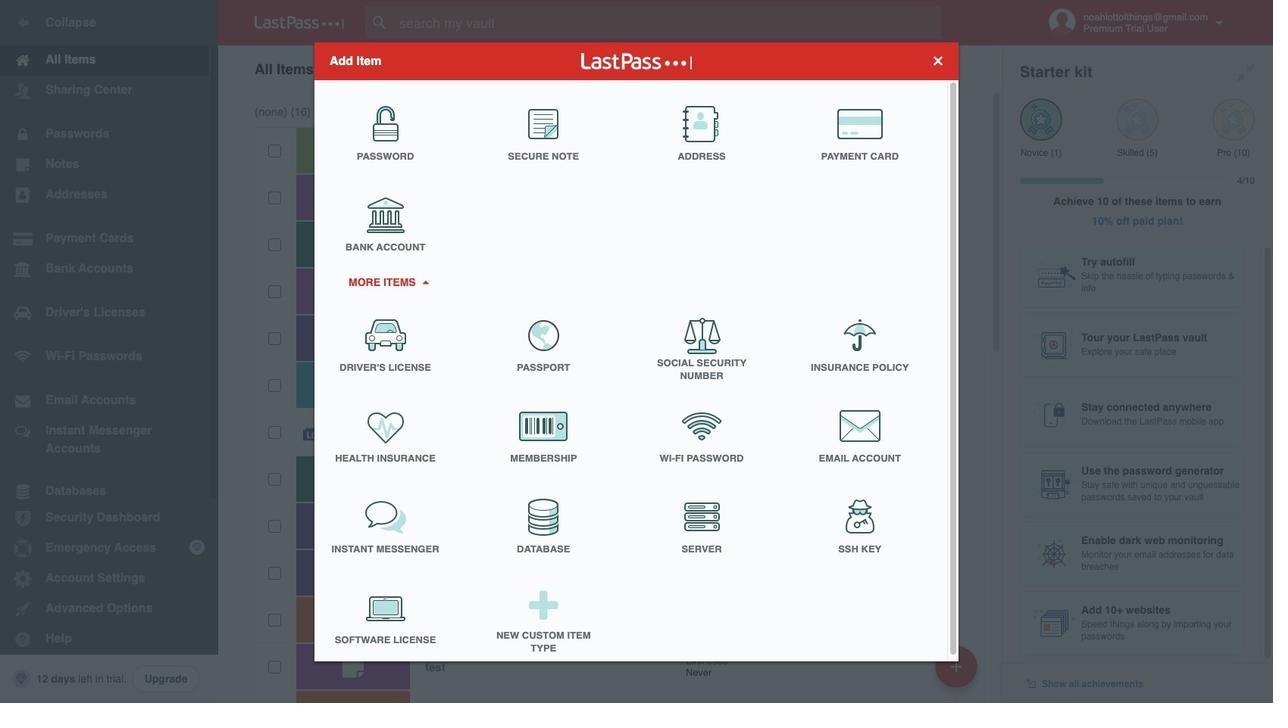 Task type: locate. For each thing, give the bounding box(es) containing it.
vault options navigation
[[218, 45, 1002, 91]]

Search search field
[[365, 6, 971, 39]]

caret right image
[[420, 280, 431, 284]]

dialog
[[314, 42, 959, 666]]

main navigation navigation
[[0, 0, 218, 704]]

new item image
[[951, 662, 962, 673]]



Task type: describe. For each thing, give the bounding box(es) containing it.
new item navigation
[[930, 642, 987, 704]]

lastpass image
[[255, 16, 344, 30]]

search my vault text field
[[365, 6, 971, 39]]



